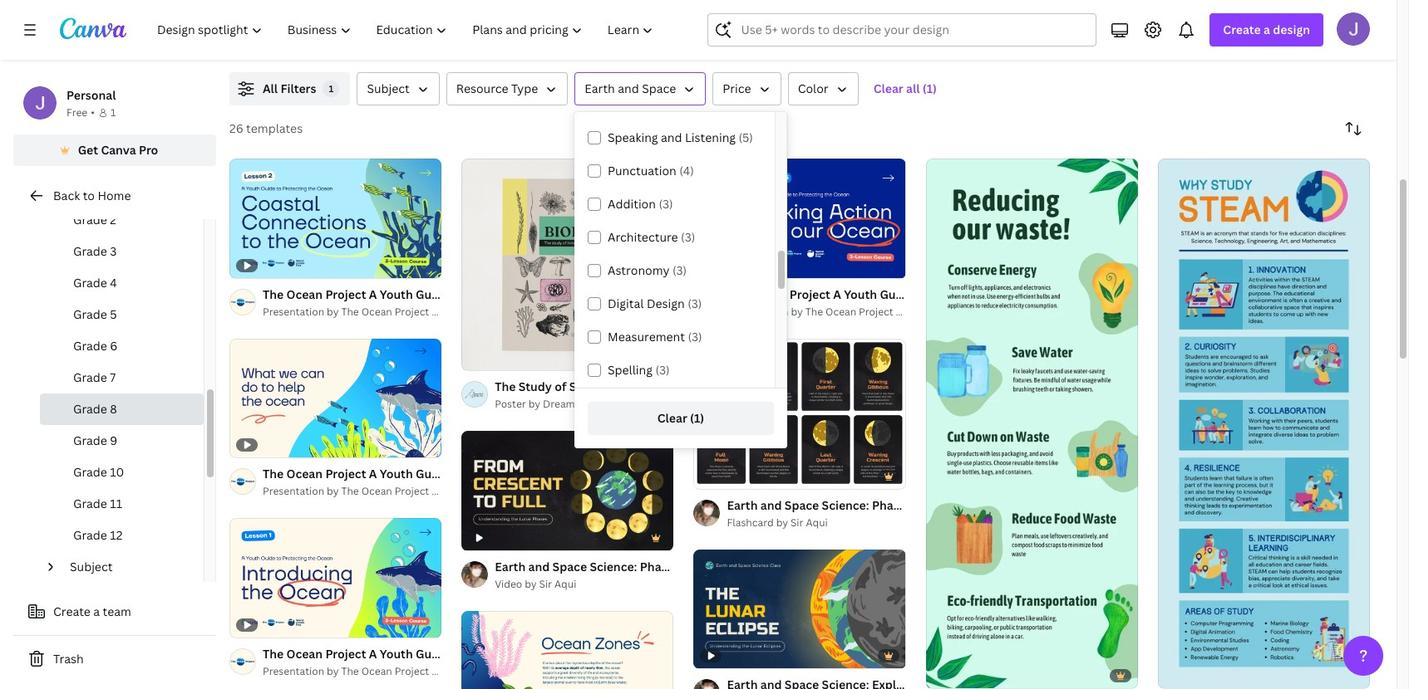 Task type: locate. For each thing, give the bounding box(es) containing it.
grade 3 link
[[40, 236, 204, 268]]

create
[[1223, 22, 1261, 37], [53, 604, 91, 620]]

grade 11 link
[[40, 489, 204, 520]]

grade for grade 8
[[73, 402, 107, 417]]

human
[[623, 18, 664, 34]]

a inside button
[[93, 604, 100, 620]]

and inside plant and human body systems lesson by canva creative studio
[[599, 18, 620, 34]]

filters
[[280, 81, 316, 96]]

1 vertical spatial clear
[[657, 411, 687, 426]]

reducing our waste infographic in green blue illustrative style image
[[926, 159, 1138, 689]]

1 vertical spatial 1
[[110, 106, 116, 120]]

0 vertical spatial (1)
[[923, 81, 937, 96]]

5 down 4
[[110, 307, 117, 323]]

11 grade from the top
[[73, 528, 107, 544]]

grade 6 link
[[40, 331, 204, 362]]

and up (4)
[[661, 130, 682, 145]]

resources
[[1266, 37, 1315, 51]]

studio inside plant and human body systems lesson by canva creative studio
[[692, 37, 723, 51]]

sir for video
[[539, 578, 552, 592]]

(3) right architecture
[[681, 229, 695, 245]]

3 lesson by canva creative studio link from the left
[[870, 36, 1121, 52]]

create inside dropdown button
[[1223, 22, 1261, 37]]

sir right flashcard
[[791, 516, 803, 530]]

world
[[437, 305, 466, 319], [901, 305, 930, 319], [437, 485, 466, 499], [437, 665, 466, 679]]

1 left of
[[473, 352, 478, 364]]

by inside plant and human body systems lesson by canva creative studio
[[602, 37, 614, 51]]

0 vertical spatial 5
[[110, 307, 117, 323]]

studio down the solar system link in the top of the page
[[388, 37, 420, 51]]

subject button down 12
[[63, 552, 194, 584]]

subject button down top level navigation element
[[357, 72, 440, 106]]

2 lesson by canva creative studio link from the left
[[566, 36, 817, 52]]

6 grade from the top
[[73, 370, 107, 386]]

|
[[432, 305, 435, 319], [896, 305, 899, 319], [432, 485, 435, 499], [432, 665, 435, 679]]

(1) right all
[[923, 81, 937, 96]]

grade left '11'
[[73, 496, 107, 512]]

personal
[[67, 87, 116, 103]]

0 vertical spatial clear
[[873, 81, 903, 96]]

1 horizontal spatial clear
[[873, 81, 903, 96]]

0 horizontal spatial sir
[[539, 578, 552, 592]]

2 grade from the top
[[73, 244, 107, 259]]

a for design
[[1264, 22, 1270, 37]]

(3) up "design"
[[672, 263, 687, 278]]

2 studio from the left
[[692, 37, 723, 51]]

creative down body
[[649, 37, 689, 51]]

and inside bacteria and viruses lesson by ljr edu resources
[[1224, 18, 1245, 34]]

and up ljr
[[1224, 18, 1245, 34]]

a right edu
[[1264, 22, 1270, 37]]

3 grade from the top
[[73, 275, 107, 291]]

8 grade from the top
[[73, 433, 107, 449]]

pro
[[139, 142, 158, 158]]

grade left 6
[[73, 338, 107, 354]]

0 vertical spatial a
[[1264, 22, 1270, 37]]

grade left 4
[[73, 275, 107, 291]]

a for team
[[93, 604, 100, 620]]

0 horizontal spatial subject
[[70, 559, 113, 575]]

1 vertical spatial sir
[[539, 578, 552, 592]]

creative down the solar system link in the top of the page
[[345, 37, 386, 51]]

create inside button
[[53, 604, 91, 620]]

get
[[78, 142, 98, 158]]

canva down relationships
[[921, 37, 950, 51]]

1 grade from the top
[[73, 212, 107, 228]]

1 right •
[[110, 106, 116, 120]]

clear all (1)
[[873, 81, 937, 96]]

a left team
[[93, 604, 100, 620]]

flashcard
[[727, 516, 774, 530]]

1 of 5 link
[[462, 159, 674, 372]]

lesson down symbiotic
[[870, 37, 904, 51]]

jacob simon image
[[1337, 12, 1370, 46]]

26 templates
[[229, 121, 303, 136]]

lesson by canva creative studio link down body
[[566, 36, 817, 52]]

1 horizontal spatial subject button
[[357, 72, 440, 106]]

5 right of
[[492, 352, 497, 364]]

bird
[[577, 398, 597, 412]]

resource type
[[456, 81, 538, 96]]

0 vertical spatial create
[[1223, 22, 1261, 37]]

space
[[642, 81, 676, 96]]

1 vertical spatial create
[[53, 604, 91, 620]]

1 inside 1 of 5 "link"
[[473, 352, 478, 364]]

0 horizontal spatial create
[[53, 604, 91, 620]]

back to home link
[[13, 180, 216, 213]]

grade for grade 5
[[73, 307, 107, 323]]

grade left 8
[[73, 402, 107, 417]]

0 vertical spatial sir
[[791, 516, 803, 530]]

1 vertical spatial (1)
[[690, 411, 704, 426]]

0 vertical spatial aqui
[[806, 516, 828, 530]]

and right the plant at left top
[[599, 18, 620, 34]]

0 horizontal spatial lesson by canva creative studio link
[[263, 36, 513, 52]]

(3) right spelling
[[655, 362, 670, 378]]

clear left all
[[873, 81, 903, 96]]

0 horizontal spatial subject button
[[63, 552, 194, 584]]

1 studio from the left
[[388, 37, 420, 51]]

solar
[[286, 18, 316, 34]]

and inside button
[[618, 81, 639, 96]]

clear inside clear all (1) "button"
[[873, 81, 903, 96]]

free •
[[67, 106, 95, 120]]

2 vertical spatial 1
[[473, 352, 478, 364]]

7
[[110, 370, 116, 386]]

(3) for architecture (3)
[[681, 229, 695, 245]]

lesson down the plant at left top
[[566, 37, 600, 51]]

canva left pro
[[101, 142, 136, 158]]

aqui right flashcard
[[806, 516, 828, 530]]

video
[[495, 578, 522, 592]]

1 horizontal spatial subject
[[367, 81, 410, 96]]

0 horizontal spatial a
[[93, 604, 100, 620]]

sir right 'video'
[[539, 578, 552, 592]]

all
[[906, 81, 920, 96]]

10
[[110, 465, 124, 480]]

None search field
[[708, 13, 1097, 47]]

•
[[91, 106, 95, 120]]

studio inside symbiotic relationships lesson by canva creative studio
[[996, 37, 1027, 51]]

to
[[83, 188, 95, 204]]

speaking
[[608, 130, 658, 145]]

5 grade from the top
[[73, 338, 107, 354]]

creative inside the solar system lesson by canva creative studio
[[345, 37, 386, 51]]

studio down symbiotic relationships link
[[996, 37, 1027, 51]]

1 horizontal spatial a
[[1264, 22, 1270, 37]]

poster by dream bird designs link
[[495, 397, 674, 413]]

lesson by canva creative studio link for plant and human body systems
[[566, 36, 817, 52]]

a inside dropdown button
[[1264, 22, 1270, 37]]

why study steam education infographic in blue pink yellow flat graphic style image
[[1158, 159, 1370, 689]]

subject right 1 filter options selected element
[[367, 81, 410, 96]]

presentation
[[263, 305, 324, 319], [727, 305, 789, 319], [263, 485, 324, 499], [263, 665, 324, 679]]

plant and human body systems lesson by canva creative studio
[[566, 18, 747, 51]]

lesson down solar
[[263, 37, 296, 51]]

lesson inside bacteria and viruses lesson by ljr edu resources
[[1174, 37, 1207, 51]]

(1) right designs at left bottom
[[690, 411, 704, 426]]

1 inside 1 filter options selected element
[[329, 82, 334, 95]]

creative down relationships
[[953, 37, 993, 51]]

0 horizontal spatial clear
[[657, 411, 687, 426]]

lesson by canva creative studio link down system in the top left of the page
[[263, 36, 513, 52]]

2 lesson from the left
[[566, 37, 600, 51]]

(1)
[[923, 81, 937, 96], [690, 411, 704, 426]]

1 horizontal spatial (1)
[[923, 81, 937, 96]]

lesson down bacteria at the top of the page
[[1174, 37, 1207, 51]]

aqui
[[806, 516, 828, 530], [554, 578, 576, 592]]

0 horizontal spatial studio
[[388, 37, 420, 51]]

2 horizontal spatial 1
[[473, 352, 478, 364]]

ocean
[[361, 305, 392, 319], [468, 305, 499, 319], [826, 305, 856, 319], [932, 305, 963, 319], [361, 485, 392, 499], [468, 485, 499, 499], [361, 665, 392, 679], [468, 665, 499, 679]]

create a design button
[[1210, 13, 1323, 47]]

0 vertical spatial 1
[[329, 82, 334, 95]]

canva down system in the top left of the page
[[313, 37, 343, 51]]

1 horizontal spatial sir
[[791, 516, 803, 530]]

1 horizontal spatial studio
[[692, 37, 723, 51]]

5 inside grade 5 link
[[110, 307, 117, 323]]

grade down grade 4
[[73, 307, 107, 323]]

1 lesson by canva creative studio link from the left
[[263, 36, 513, 52]]

create a design
[[1223, 22, 1310, 37]]

2 creative from the left
[[649, 37, 689, 51]]

grade 11
[[73, 496, 122, 512]]

grade left 3 on the top left of page
[[73, 244, 107, 259]]

by
[[299, 37, 311, 51], [602, 37, 614, 51], [906, 37, 918, 51], [1210, 37, 1222, 51], [327, 305, 339, 319], [791, 305, 803, 319], [528, 398, 540, 412], [327, 485, 339, 499], [776, 516, 788, 530], [525, 578, 537, 592], [327, 665, 339, 679]]

clear all (1) button
[[865, 72, 945, 106]]

aqui right 'video'
[[554, 578, 576, 592]]

architecture (3)
[[608, 229, 695, 245]]

viruses
[[1248, 18, 1290, 34]]

0 horizontal spatial 5
[[110, 307, 117, 323]]

7 grade from the top
[[73, 402, 107, 417]]

lesson inside the solar system lesson by canva creative studio
[[263, 37, 296, 51]]

2 horizontal spatial studio
[[996, 37, 1027, 51]]

1 vertical spatial subject button
[[63, 552, 194, 584]]

systems
[[699, 18, 747, 34]]

video by sir aqui link
[[495, 577, 674, 593]]

grade left 10
[[73, 465, 107, 480]]

1 creative from the left
[[345, 37, 386, 51]]

2 horizontal spatial creative
[[953, 37, 993, 51]]

1 vertical spatial aqui
[[554, 578, 576, 592]]

the solar system lesson by canva creative studio
[[263, 18, 420, 51]]

grade left 7
[[73, 370, 107, 386]]

symbiotic relationships link
[[870, 17, 1121, 36]]

subject down grade 12
[[70, 559, 113, 575]]

lesson by canva creative studio link down relationships
[[870, 36, 1121, 52]]

price button
[[713, 72, 781, 106]]

system
[[319, 18, 360, 34]]

9 grade from the top
[[73, 465, 107, 480]]

back
[[53, 188, 80, 204]]

templates
[[246, 121, 303, 136]]

day
[[501, 305, 520, 319], [966, 305, 984, 319], [501, 485, 520, 499], [501, 665, 520, 679]]

studio down the systems
[[692, 37, 723, 51]]

0 horizontal spatial creative
[[345, 37, 386, 51]]

1 horizontal spatial lesson by canva creative studio link
[[566, 36, 817, 52]]

1 horizontal spatial create
[[1223, 22, 1261, 37]]

grade left '2'
[[73, 212, 107, 228]]

clear inside clear (1) button
[[657, 411, 687, 426]]

home
[[98, 188, 131, 204]]

grade left 12
[[73, 528, 107, 544]]

1 horizontal spatial creative
[[649, 37, 689, 51]]

sir
[[791, 516, 803, 530], [539, 578, 552, 592]]

1 horizontal spatial 5
[[492, 352, 497, 364]]

presentation by the ocean project | world ocean day
[[263, 305, 520, 319], [727, 305, 984, 319], [263, 485, 520, 499], [263, 665, 520, 679]]

1 horizontal spatial 1
[[329, 82, 334, 95]]

clear for clear (1)
[[657, 411, 687, 426]]

4 grade from the top
[[73, 307, 107, 323]]

2 horizontal spatial lesson by canva creative studio link
[[870, 36, 1121, 52]]

1 vertical spatial 5
[[492, 352, 497, 364]]

(3)
[[659, 196, 673, 212], [681, 229, 695, 245], [672, 263, 687, 278], [688, 296, 702, 312], [688, 329, 702, 345], [655, 362, 670, 378]]

3 lesson from the left
[[870, 37, 904, 51]]

3 creative from the left
[[953, 37, 993, 51]]

canva down human
[[617, 37, 647, 51]]

0 horizontal spatial aqui
[[554, 578, 576, 592]]

0 horizontal spatial (1)
[[690, 411, 704, 426]]

1 vertical spatial a
[[93, 604, 100, 620]]

1 lesson from the left
[[263, 37, 296, 51]]

earth and space science: phases of the moon educational flashcard in dark gray, yellow, and orange illustrative style image
[[694, 339, 906, 489]]

4 lesson from the left
[[1174, 37, 1207, 51]]

grade 2 link
[[40, 204, 204, 236]]

studio inside the solar system lesson by canva creative studio
[[388, 37, 420, 51]]

(5)
[[739, 130, 753, 145]]

speaking and listening (5)
[[608, 130, 753, 145]]

0 horizontal spatial 1
[[110, 106, 116, 120]]

(3) right addition
[[659, 196, 673, 212]]

1 horizontal spatial aqui
[[806, 516, 828, 530]]

10 grade from the top
[[73, 496, 107, 512]]

and
[[599, 18, 620, 34], [1224, 18, 1245, 34], [618, 81, 639, 96], [661, 130, 682, 145]]

grade 10 link
[[40, 457, 204, 489]]

grade left 9
[[73, 433, 107, 449]]

canva inside the solar system lesson by canva creative studio
[[313, 37, 343, 51]]

grade 7 link
[[40, 362, 204, 394]]

clear right designs at left bottom
[[657, 411, 687, 426]]

and right earth
[[618, 81, 639, 96]]

and for earth
[[618, 81, 639, 96]]

Search search field
[[741, 14, 1086, 46]]

3 studio from the left
[[996, 37, 1027, 51]]

1 right filters
[[329, 82, 334, 95]]

(3) right measurement
[[688, 329, 702, 345]]



Task type: describe. For each thing, give the bounding box(es) containing it.
grade 8
[[73, 402, 117, 417]]

body
[[667, 18, 696, 34]]

canva inside button
[[101, 142, 136, 158]]

symbiotic
[[870, 18, 927, 34]]

trash
[[53, 652, 84, 668]]

poster
[[495, 398, 526, 412]]

all
[[263, 81, 278, 96]]

grade for grade 9
[[73, 433, 107, 449]]

poster by dream bird designs
[[495, 398, 637, 412]]

grade 2
[[73, 212, 116, 228]]

grade 3
[[73, 244, 117, 259]]

creative inside symbiotic relationships lesson by canva creative studio
[[953, 37, 993, 51]]

(3) for addition (3)
[[659, 196, 673, 212]]

lesson by ljr edu resources link
[[1174, 36, 1409, 52]]

0 vertical spatial subject button
[[357, 72, 440, 106]]

6
[[110, 338, 118, 354]]

create a team button
[[13, 596, 216, 629]]

sir for flashcard
[[791, 516, 803, 530]]

free
[[67, 106, 87, 120]]

11
[[110, 496, 122, 512]]

punctuation (4)
[[608, 163, 694, 179]]

flashcard by sir aqui link
[[727, 515, 906, 532]]

relationships
[[930, 18, 1007, 34]]

earth and space button
[[575, 72, 706, 106]]

1 for 1 filter options selected element
[[329, 82, 334, 95]]

clear for clear all (1)
[[873, 81, 903, 96]]

design
[[647, 296, 685, 312]]

and for bacteria
[[1224, 18, 1245, 34]]

dream
[[543, 398, 575, 412]]

earth
[[585, 81, 615, 96]]

5 inside 1 of 5 "link"
[[492, 352, 497, 364]]

measurement
[[608, 329, 685, 345]]

(3) for astronomy (3)
[[672, 263, 687, 278]]

lesson by canva creative studio link for the solar system
[[263, 36, 513, 52]]

bacteria and viruses lesson by ljr edu resources
[[1174, 18, 1315, 51]]

grade 5 link
[[40, 299, 204, 331]]

(3) for spelling (3)
[[655, 362, 670, 378]]

punctuation
[[608, 163, 676, 179]]

resource
[[456, 81, 508, 96]]

canva inside plant and human body systems lesson by canva creative studio
[[617, 37, 647, 51]]

grade 9
[[73, 433, 117, 449]]

aqui for flashcard by sir aqui
[[806, 516, 828, 530]]

1 vertical spatial subject
[[70, 559, 113, 575]]

designs
[[600, 398, 637, 412]]

by inside bacteria and viruses lesson by ljr edu resources
[[1210, 37, 1222, 51]]

bacteria
[[1174, 18, 1221, 34]]

1 of 5
[[473, 352, 497, 364]]

back to home
[[53, 188, 131, 204]]

0 vertical spatial subject
[[367, 81, 410, 96]]

bacteria and viruses link
[[1174, 17, 1409, 36]]

symbiotic relationships lesson by canva creative studio
[[870, 18, 1027, 51]]

the inside the solar system lesson by canva creative studio
[[263, 18, 284, 34]]

trash link
[[13, 643, 216, 677]]

get canva pro button
[[13, 135, 216, 166]]

(1) inside button
[[690, 411, 704, 426]]

grade 5
[[73, 307, 117, 323]]

create for create a team
[[53, 604, 91, 620]]

clear (1)
[[657, 411, 704, 426]]

4
[[110, 275, 117, 291]]

resource type button
[[446, 72, 568, 106]]

and for plant
[[599, 18, 620, 34]]

digital
[[608, 296, 644, 312]]

1 filter options selected element
[[323, 81, 340, 97]]

creative inside plant and human body systems lesson by canva creative studio
[[649, 37, 689, 51]]

architecture
[[608, 229, 678, 245]]

earth and space
[[585, 81, 676, 96]]

top level navigation element
[[146, 13, 668, 47]]

grade 12 link
[[40, 520, 204, 552]]

lesson inside plant and human body systems lesson by canva creative studio
[[566, 37, 600, 51]]

grade 10
[[73, 465, 124, 480]]

9
[[110, 433, 117, 449]]

grade for grade 12
[[73, 528, 107, 544]]

grade for grade 11
[[73, 496, 107, 512]]

lesson by canva creative studio link for symbiotic relationships
[[870, 36, 1121, 52]]

ljr
[[1224, 37, 1242, 51]]

grade 6
[[73, 338, 118, 354]]

addition (3)
[[608, 196, 673, 212]]

lesson inside symbiotic relationships lesson by canva creative studio
[[870, 37, 904, 51]]

by inside symbiotic relationships lesson by canva creative studio
[[906, 37, 918, 51]]

(4)
[[679, 163, 694, 179]]

addition
[[608, 196, 656, 212]]

spelling (3)
[[608, 362, 670, 378]]

type
[[511, 81, 538, 96]]

grade for grade 6
[[73, 338, 107, 354]]

by inside the solar system lesson by canva creative studio
[[299, 37, 311, 51]]

26
[[229, 121, 243, 136]]

(1) inside "button"
[[923, 81, 937, 96]]

(3) right "design"
[[688, 296, 702, 312]]

get canva pro
[[78, 142, 158, 158]]

grade for grade 7
[[73, 370, 107, 386]]

grade 9 link
[[40, 426, 204, 457]]

digital design (3)
[[608, 296, 702, 312]]

video by sir aqui
[[495, 578, 576, 592]]

color
[[798, 81, 829, 96]]

grade for grade 4
[[73, 275, 107, 291]]

grade for grade 2
[[73, 212, 107, 228]]

team
[[103, 604, 131, 620]]

grade 7
[[73, 370, 116, 386]]

grade for grade 3
[[73, 244, 107, 259]]

astronomy (3)
[[608, 263, 687, 278]]

grade 12
[[73, 528, 123, 544]]

create for create a design
[[1223, 22, 1261, 37]]

Sort by button
[[1337, 112, 1370, 145]]

of
[[480, 352, 489, 364]]

(3) for measurement (3)
[[688, 329, 702, 345]]

bacteria and viruses image
[[1141, 0, 1409, 11]]

flashcard by sir aqui
[[727, 516, 828, 530]]

canva inside symbiotic relationships lesson by canva creative studio
[[921, 37, 950, 51]]

1 for 1 of 5
[[473, 352, 478, 364]]

aqui for video by sir aqui
[[554, 578, 576, 592]]

and for speaking
[[661, 130, 682, 145]]

listening
[[685, 130, 736, 145]]

the solar system link
[[263, 17, 513, 36]]

plant and human body systems link
[[566, 17, 817, 36]]

grade for grade 10
[[73, 465, 107, 480]]

create a team
[[53, 604, 131, 620]]

spelling
[[608, 362, 653, 378]]



Task type: vqa. For each thing, say whether or not it's contained in the screenshot.
studio inside Symbiotic Relationships Lesson By Canva Creative Studio
yes



